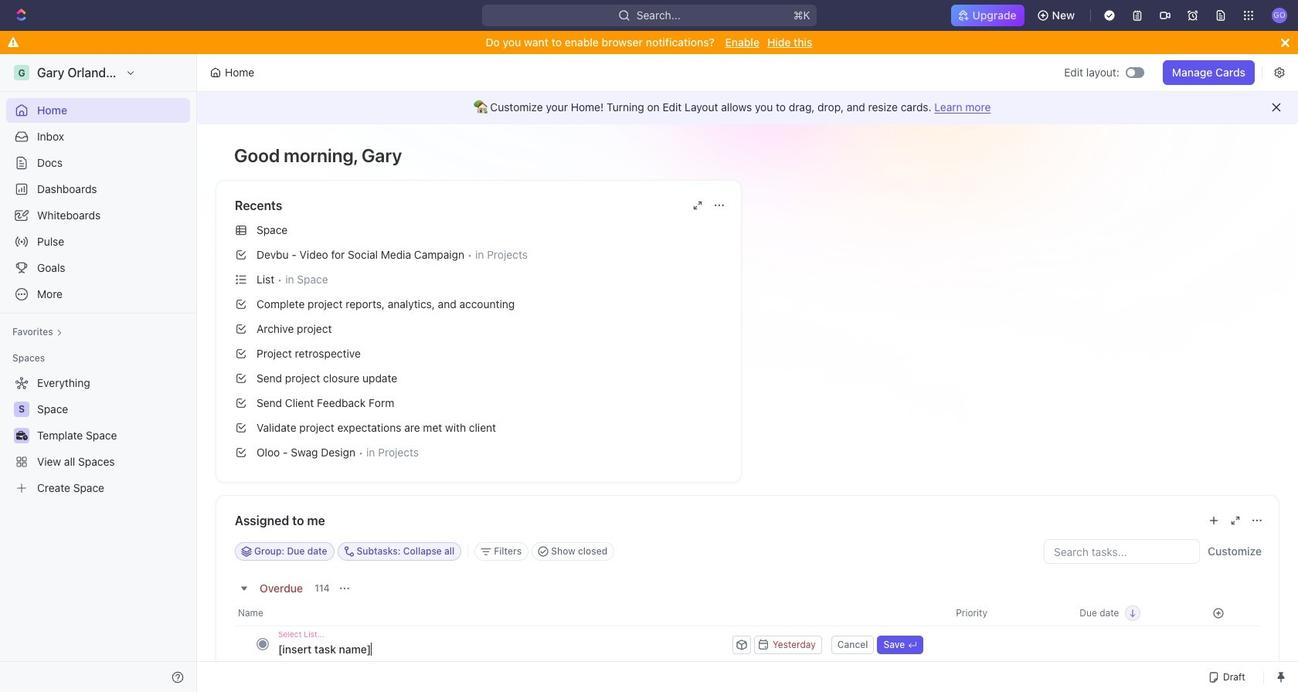 Task type: describe. For each thing, give the bounding box(es) containing it.
tree inside the sidebar navigation
[[6, 371, 190, 501]]

space, , element
[[14, 402, 29, 417]]

business time image
[[16, 431, 27, 441]]

gary orlando's workspace, , element
[[14, 65, 29, 80]]



Task type: locate. For each thing, give the bounding box(es) containing it.
Search tasks... text field
[[1045, 540, 1200, 564]]

sidebar navigation
[[0, 54, 200, 693]]

Task name or type '/' for commands text field
[[278, 637, 730, 662]]

tree
[[6, 371, 190, 501]]

alert
[[197, 90, 1299, 124]]



Task type: vqa. For each thing, say whether or not it's contained in the screenshot.
Copy
no



